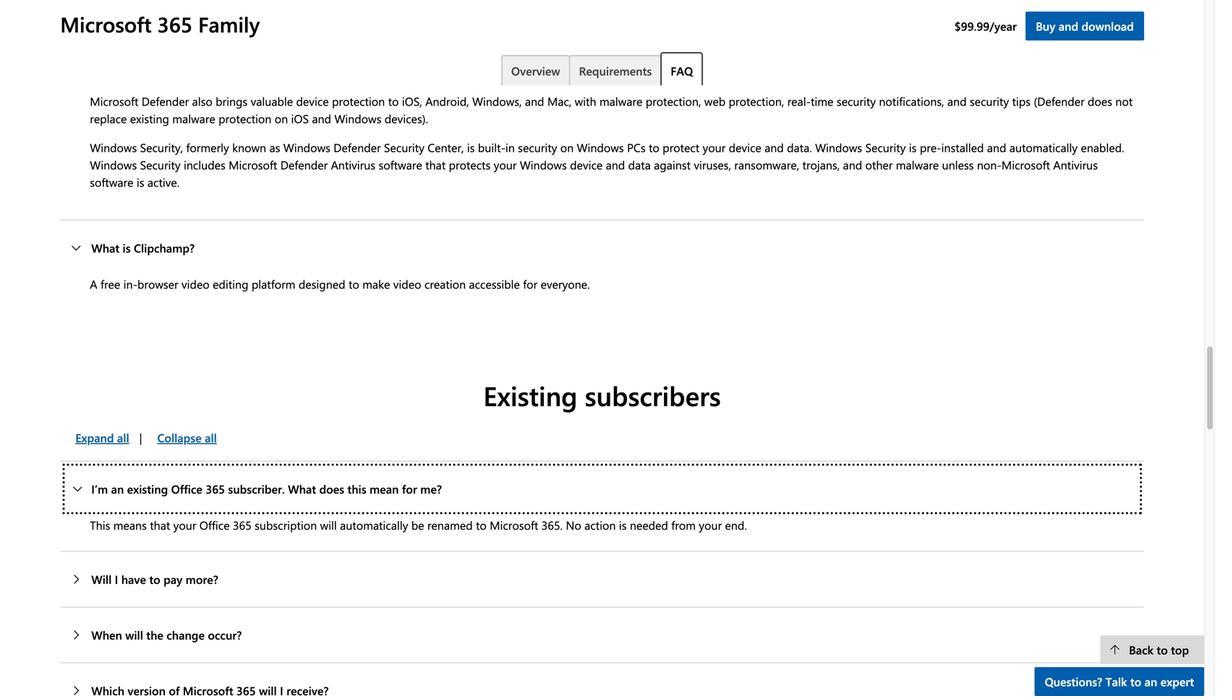 Task type: vqa. For each thing, say whether or not it's contained in the screenshot.
the leftmost enterprise
no



Task type: describe. For each thing, give the bounding box(es) containing it.
ios,
[[402, 93, 422, 109]]

unless
[[942, 157, 974, 173]]

and right notifications,
[[948, 93, 967, 109]]

microsoft inside microsoft defender also brings valuable device protection to ios, android, windows, and mac, with malware protection, web protection, real-time security notifications, and security tips (defender does not replace existing malware protection on ios and windows devices).
[[90, 93, 138, 109]]

trojans,
[[803, 157, 840, 173]]

$99.99/year
[[955, 18, 1017, 34]]

brings
[[216, 93, 248, 109]]

top
[[1171, 642, 1189, 658]]

device inside microsoft defender also brings valuable device protection to ios, android, windows, and mac, with malware protection, web protection, real-time security notifications, and security tips (defender does not replace existing malware protection on ios and windows devices).
[[296, 93, 329, 109]]

non-
[[977, 157, 1002, 173]]

mean
[[370, 481, 399, 497]]

pay
[[164, 572, 182, 587]]

buy and download button
[[1026, 12, 1144, 41]]

2 horizontal spatial security
[[970, 93, 1009, 109]]

more?
[[186, 572, 218, 587]]

have
[[121, 572, 146, 587]]

0 horizontal spatial security
[[140, 157, 181, 173]]

will i have to pay more?
[[91, 572, 218, 587]]

this
[[90, 518, 110, 533]]

365.
[[542, 518, 563, 533]]

existing subscribers
[[483, 378, 721, 413]]

office inside i'm an existing office 365 subscriber. what does this mean for me? 'dropdown button'
[[171, 481, 203, 497]]

formerly
[[186, 140, 229, 155]]

other
[[866, 157, 893, 173]]

is up the protects
[[467, 140, 475, 155]]

from
[[671, 518, 696, 533]]

in-
[[123, 276, 137, 292]]

1 vertical spatial office
[[200, 518, 230, 533]]

expand
[[75, 430, 114, 446]]

questions?
[[1045, 674, 1103, 690]]

is left active.
[[137, 174, 144, 190]]

with
[[575, 93, 596, 109]]

(defender
[[1034, 93, 1085, 109]]

existing inside microsoft defender also brings valuable device protection to ios, android, windows, and mac, with malware protection, web protection, real-time security notifications, and security tips (defender does not replace existing malware protection on ios and windows devices).
[[130, 111, 169, 126]]

1 horizontal spatial defender
[[280, 157, 328, 173]]

and right ios
[[312, 111, 331, 126]]

0 vertical spatial malware
[[600, 93, 643, 109]]

when will the change occur?
[[91, 627, 242, 643]]

subscribers
[[585, 378, 721, 413]]

your up viruses,
[[703, 140, 726, 155]]

0 vertical spatial for
[[523, 276, 538, 292]]

all for expand all
[[117, 430, 129, 446]]

expand all
[[75, 430, 129, 446]]

needed
[[630, 518, 668, 533]]

real-
[[788, 93, 811, 109]]

protect
[[663, 140, 700, 155]]

for inside 'dropdown button'
[[402, 481, 417, 497]]

microsoft 365 family
[[60, 10, 260, 38]]

a free in-browser video editing platform designed to make video creation accessible for everyone.
[[90, 276, 590, 292]]

2 horizontal spatial defender
[[334, 140, 381, 155]]

known
[[232, 140, 266, 155]]

this
[[348, 481, 366, 497]]

all for collapse all
[[205, 430, 217, 446]]

buy and download
[[1036, 18, 1134, 34]]

back to top
[[1129, 642, 1189, 658]]

to left the top
[[1157, 642, 1168, 658]]

devices).
[[385, 111, 428, 126]]

your left the end.
[[699, 518, 722, 533]]

what is clipchamp? button
[[60, 221, 1144, 276]]

protects
[[449, 157, 491, 173]]

1 vertical spatial automatically
[[340, 518, 408, 533]]

2 video from the left
[[393, 276, 421, 292]]

what inside 'dropdown button'
[[288, 481, 316, 497]]

on inside 'windows security, formerly known as windows defender security center, is built-in security on windows pcs to protect your device and data. windows security is pre-installed and automatically enabled. windows security includes microsoft defender antivirus software that protects your windows device and data against viruses, ransomware, trojans, and other malware unless non-microsoft antivirus software is active.'
[[560, 140, 574, 155]]

means
[[113, 518, 147, 533]]

mac,
[[547, 93, 572, 109]]

existing inside 'dropdown button'
[[127, 481, 168, 497]]

on inside microsoft defender also brings valuable device protection to ios, android, windows, and mac, with malware protection, web protection, real-time security notifications, and security tips (defender does not replace existing malware protection on ios and windows devices).
[[275, 111, 288, 126]]

security inside 'windows security, formerly known as windows defender security center, is built-in security on windows pcs to protect your device and data. windows security is pre-installed and automatically enabled. windows security includes microsoft defender antivirus software that protects your windows device and data against viruses, ransomware, trojans, and other malware unless non-microsoft antivirus software is active.'
[[518, 140, 557, 155]]

1 vertical spatial that
[[150, 518, 170, 533]]

back
[[1129, 642, 1154, 658]]

replace
[[90, 111, 127, 126]]

to inside "dropdown button"
[[1131, 674, 1142, 690]]

download
[[1082, 18, 1134, 34]]

i'm an existing office 365 subscriber. what does this mean for me? button
[[60, 462, 1144, 517]]

to inside microsoft defender also brings valuable device protection to ios, android, windows, and mac, with malware protection, web protection, real-time security notifications, and security tips (defender does not replace existing malware protection on ios and windows devices).
[[388, 93, 399, 109]]

notifications,
[[879, 93, 944, 109]]

ransomware,
[[734, 157, 799, 173]]

automatically inside 'windows security, formerly known as windows defender security center, is built-in security on windows pcs to protect your device and data. windows security is pre-installed and automatically enabled. windows security includes microsoft defender antivirus software that protects your windows device and data against viruses, ransomware, trojans, and other malware unless non-microsoft antivirus software is active.'
[[1010, 140, 1078, 155]]

collapse
[[157, 430, 202, 446]]

1 antivirus from the left
[[331, 157, 376, 173]]

your right means
[[173, 518, 196, 533]]

android,
[[425, 93, 469, 109]]

to left make
[[349, 276, 359, 292]]

be
[[411, 518, 424, 533]]

action
[[585, 518, 616, 533]]

windows inside microsoft defender also brings valuable device protection to ios, android, windows, and mac, with malware protection, web protection, real-time security notifications, and security tips (defender does not replace existing malware protection on ios and windows devices).
[[334, 111, 382, 126]]

when
[[91, 627, 122, 643]]

also
[[192, 93, 212, 109]]

family
[[198, 10, 260, 38]]

does inside microsoft defender also brings valuable device protection to ios, android, windows, and mac, with malware protection, web protection, real-time security notifications, and security tips (defender does not replace existing malware protection on ios and windows devices).
[[1088, 93, 1113, 109]]

and left other
[[843, 157, 862, 173]]

requirements link
[[569, 55, 662, 85]]

existing
[[483, 378, 578, 413]]

questions? talk to an expert button
[[1035, 668, 1204, 697]]

data.
[[787, 140, 812, 155]]

0 horizontal spatial malware
[[172, 111, 215, 126]]

and inside button
[[1059, 18, 1079, 34]]

windows security, formerly known as windows defender security center, is built-in security on windows pcs to protect your device and data. windows security is pre-installed and automatically enabled. windows security includes microsoft defender antivirus software that protects your windows device and data against viruses, ransomware, trojans, and other malware unless non-microsoft antivirus software is active.
[[90, 140, 1125, 190]]

security,
[[140, 140, 183, 155]]

365 inside 'dropdown button'
[[206, 481, 225, 497]]

|
[[139, 430, 142, 446]]

browser
[[137, 276, 178, 292]]

your down in
[[494, 157, 517, 173]]

buy
[[1036, 18, 1056, 34]]

is inside dropdown button
[[123, 240, 131, 256]]

accessible
[[469, 276, 520, 292]]



Task type: locate. For each thing, give the bounding box(es) containing it.
security up other
[[866, 140, 906, 155]]

will i have to pay more? button
[[60, 552, 1144, 607]]

protection up devices).
[[332, 93, 385, 109]]

tips
[[1012, 93, 1031, 109]]

to right pcs
[[649, 140, 660, 155]]

protection
[[332, 93, 385, 109], [219, 111, 272, 126]]

a
[[90, 276, 97, 292]]

malware down also at the left of the page
[[172, 111, 215, 126]]

expert
[[1161, 674, 1194, 690]]

and
[[1059, 18, 1079, 34], [525, 93, 544, 109], [948, 93, 967, 109], [312, 111, 331, 126], [765, 140, 784, 155], [987, 140, 1007, 155], [606, 157, 625, 173], [843, 157, 862, 173]]

0 vertical spatial does
[[1088, 93, 1113, 109]]

existing up security,
[[130, 111, 169, 126]]

0 horizontal spatial on
[[275, 111, 288, 126]]

to left pay at the bottom left of page
[[149, 572, 160, 587]]

automatically down mean
[[340, 518, 408, 533]]

platform
[[252, 276, 295, 292]]

security down security,
[[140, 157, 181, 173]]

1 vertical spatial for
[[402, 481, 417, 497]]

web
[[704, 93, 726, 109]]

automatically
[[1010, 140, 1078, 155], [340, 518, 408, 533]]

1 vertical spatial does
[[319, 481, 344, 497]]

1 horizontal spatial software
[[379, 157, 422, 173]]

an
[[111, 481, 124, 497], [1145, 674, 1158, 690]]

in
[[506, 140, 515, 155]]

subscription
[[255, 518, 317, 533]]

1 horizontal spatial antivirus
[[1053, 157, 1098, 173]]

0 horizontal spatial what
[[91, 240, 119, 256]]

to right talk
[[1131, 674, 1142, 690]]

pre-
[[920, 140, 942, 155]]

and left data on the top of the page
[[606, 157, 625, 173]]

is right the action
[[619, 518, 627, 533]]

defender inside microsoft defender also brings valuable device protection to ios, android, windows, and mac, with malware protection, web protection, real-time security notifications, and security tips (defender does not replace existing malware protection on ios and windows devices).
[[142, 93, 189, 109]]

on left ios
[[275, 111, 288, 126]]

that right means
[[150, 518, 170, 533]]

built-
[[478, 140, 506, 155]]

1 horizontal spatial security
[[837, 93, 876, 109]]

security right in
[[518, 140, 557, 155]]

office down collapse all button
[[171, 481, 203, 497]]

expand all button
[[60, 423, 139, 452]]

all
[[117, 430, 129, 446], [205, 430, 217, 446]]

collapse all
[[157, 430, 217, 446]]

0 horizontal spatial 365
[[157, 10, 192, 38]]

0 vertical spatial protection
[[332, 93, 385, 109]]

existing
[[130, 111, 169, 126], [127, 481, 168, 497]]

2 protection, from the left
[[729, 93, 784, 109]]

2 horizontal spatial malware
[[896, 157, 939, 173]]

designed
[[299, 276, 345, 292]]

is left pre-
[[909, 140, 917, 155]]

all inside "button"
[[117, 430, 129, 446]]

as
[[269, 140, 280, 155]]

back to top link
[[1101, 636, 1204, 665]]

1 horizontal spatial what
[[288, 481, 316, 497]]

overview link
[[501, 55, 570, 85]]

and up non-
[[987, 140, 1007, 155]]

an right i'm at the left bottom of page
[[111, 481, 124, 497]]

faq link
[[661, 52, 703, 87]]

1 vertical spatial what
[[288, 481, 316, 497]]

0 horizontal spatial device
[[296, 93, 329, 109]]

is up 'in-'
[[123, 240, 131, 256]]

this means that your office 365 subscription will automatically be renamed to microsoft 365. no action is needed from your end.
[[90, 518, 747, 533]]

everyone.
[[541, 276, 590, 292]]

malware
[[600, 93, 643, 109], [172, 111, 215, 126], [896, 157, 939, 173]]

protection down brings
[[219, 111, 272, 126]]

will inside when will the change occur? "dropdown button"
[[125, 627, 143, 643]]

device up ios
[[296, 93, 329, 109]]

existing up means
[[127, 481, 168, 497]]

1 horizontal spatial security
[[384, 140, 425, 155]]

0 horizontal spatial security
[[518, 140, 557, 155]]

microsoft
[[60, 10, 152, 38], [90, 93, 138, 109], [229, 157, 277, 173], [1002, 157, 1050, 173], [490, 518, 538, 533]]

does left this
[[319, 481, 344, 497]]

protection, right web
[[729, 93, 784, 109]]

365
[[157, 10, 192, 38], [206, 481, 225, 497], [233, 518, 252, 533]]

viruses,
[[694, 157, 731, 173]]

0 vertical spatial automatically
[[1010, 140, 1078, 155]]

0 vertical spatial existing
[[130, 111, 169, 126]]

i'm an existing office 365 subscriber. what does this mean for me?
[[91, 481, 442, 497]]

will right the subscription
[[320, 518, 337, 533]]

0 vertical spatial that
[[425, 157, 446, 173]]

against
[[654, 157, 691, 173]]

protection, down the faq
[[646, 93, 701, 109]]

subscriber.
[[228, 481, 285, 497]]

that inside 'windows security, formerly known as windows defender security center, is built-in security on windows pcs to protect your device and data. windows security is pre-installed and automatically enabled. windows security includes microsoft defender antivirus software that protects your windows device and data against viruses, ransomware, trojans, and other malware unless non-microsoft antivirus software is active.'
[[425, 157, 446, 173]]

2 horizontal spatial device
[[729, 140, 762, 155]]

365 left family
[[157, 10, 192, 38]]

windows,
[[472, 93, 522, 109]]

all inside button
[[205, 430, 217, 446]]

1 horizontal spatial 365
[[206, 481, 225, 497]]

1 vertical spatial malware
[[172, 111, 215, 126]]

device left data on the top of the page
[[570, 157, 603, 173]]

0 horizontal spatial will
[[125, 627, 143, 643]]

1 vertical spatial protection
[[219, 111, 272, 126]]

group containing expand all
[[60, 423, 227, 452]]

0 horizontal spatial defender
[[142, 93, 189, 109]]

1 horizontal spatial an
[[1145, 674, 1158, 690]]

me?
[[420, 481, 442, 497]]

2 vertical spatial defender
[[280, 157, 328, 173]]

on down mac,
[[560, 140, 574, 155]]

1 horizontal spatial on
[[560, 140, 574, 155]]

i
[[115, 572, 118, 587]]

0 vertical spatial defender
[[142, 93, 189, 109]]

0 vertical spatial software
[[379, 157, 422, 173]]

free
[[101, 276, 120, 292]]

2 all from the left
[[205, 430, 217, 446]]

1 horizontal spatial that
[[425, 157, 446, 173]]

overview
[[511, 63, 560, 78]]

1 horizontal spatial will
[[320, 518, 337, 533]]

ios
[[291, 111, 309, 126]]

1 protection, from the left
[[646, 93, 701, 109]]

office down subscriber.
[[200, 518, 230, 533]]

365 left subscriber.
[[206, 481, 225, 497]]

does left the not
[[1088, 93, 1113, 109]]

to
[[388, 93, 399, 109], [649, 140, 660, 155], [349, 276, 359, 292], [476, 518, 487, 533], [149, 572, 160, 587], [1157, 642, 1168, 658], [1131, 674, 1142, 690]]

0 vertical spatial will
[[320, 518, 337, 533]]

video right make
[[393, 276, 421, 292]]

all left |
[[117, 430, 129, 446]]

1 video from the left
[[182, 276, 210, 292]]

and left mac,
[[525, 93, 544, 109]]

center,
[[428, 140, 464, 155]]

for left everyone.
[[523, 276, 538, 292]]

0 horizontal spatial that
[[150, 518, 170, 533]]

that
[[425, 157, 446, 173], [150, 518, 170, 533]]

creation
[[425, 276, 466, 292]]

0 horizontal spatial an
[[111, 481, 124, 497]]

to inside dropdown button
[[149, 572, 160, 587]]

software down devices).
[[379, 157, 422, 173]]

0 horizontal spatial does
[[319, 481, 344, 497]]

2 vertical spatial device
[[570, 157, 603, 173]]

to right the renamed
[[476, 518, 487, 533]]

end.
[[725, 518, 747, 533]]

does inside 'dropdown button'
[[319, 481, 344, 497]]

group
[[60, 423, 227, 452]]

what
[[91, 240, 119, 256], [288, 481, 316, 497]]

1 horizontal spatial malware
[[600, 93, 643, 109]]

malware down pre-
[[896, 157, 939, 173]]

1 horizontal spatial for
[[523, 276, 538, 292]]

data
[[628, 157, 651, 173]]

0 vertical spatial office
[[171, 481, 203, 497]]

1 horizontal spatial device
[[570, 157, 603, 173]]

1 horizontal spatial automatically
[[1010, 140, 1078, 155]]

no
[[566, 518, 581, 533]]

installed
[[942, 140, 984, 155]]

when will the change occur? button
[[60, 608, 1144, 663]]

not
[[1116, 93, 1133, 109]]

antivirus
[[331, 157, 376, 173], [1053, 157, 1098, 173]]

1 horizontal spatial protection,
[[729, 93, 784, 109]]

clipchamp?
[[134, 240, 195, 256]]

and right buy
[[1059, 18, 1079, 34]]

includes
[[184, 157, 226, 173]]

1 vertical spatial device
[[729, 140, 762, 155]]

software left active.
[[90, 174, 133, 190]]

1 horizontal spatial does
[[1088, 93, 1113, 109]]

1 vertical spatial will
[[125, 627, 143, 643]]

1 all from the left
[[117, 430, 129, 446]]

to left "ios,"
[[388, 93, 399, 109]]

0 horizontal spatial protection,
[[646, 93, 701, 109]]

security right 'time' at right
[[837, 93, 876, 109]]

1 vertical spatial an
[[1145, 674, 1158, 690]]

to inside 'windows security, formerly known as windows defender security center, is built-in security on windows pcs to protect your device and data. windows security is pre-installed and automatically enabled. windows security includes microsoft defender antivirus software that protects your windows device and data against viruses, ransomware, trojans, and other malware unless non-microsoft antivirus software is active.'
[[649, 140, 660, 155]]

what up the subscription
[[288, 481, 316, 497]]

faq
[[671, 63, 693, 78]]

collapse all button
[[142, 423, 227, 452]]

change
[[167, 627, 205, 643]]

defender
[[142, 93, 189, 109], [334, 140, 381, 155], [280, 157, 328, 173]]

1 vertical spatial on
[[560, 140, 574, 155]]

1 vertical spatial defender
[[334, 140, 381, 155]]

that down center,
[[425, 157, 446, 173]]

malware inside 'windows security, formerly known as windows defender security center, is built-in security on windows pcs to protect your device and data. windows security is pre-installed and automatically enabled. windows security includes microsoft defender antivirus software that protects your windows device and data against viruses, ransomware, trojans, and other malware unless non-microsoft antivirus software is active.'
[[896, 157, 939, 173]]

0 horizontal spatial automatically
[[340, 518, 408, 533]]

video left editing
[[182, 276, 210, 292]]

1 vertical spatial 365
[[206, 481, 225, 497]]

malware down 'requirements'
[[600, 93, 643, 109]]

2 horizontal spatial security
[[866, 140, 906, 155]]

0 horizontal spatial video
[[182, 276, 210, 292]]

security
[[837, 93, 876, 109], [970, 93, 1009, 109], [518, 140, 557, 155]]

1 vertical spatial existing
[[127, 481, 168, 497]]

0 horizontal spatial for
[[402, 481, 417, 497]]

does
[[1088, 93, 1113, 109], [319, 481, 344, 497]]

pcs
[[627, 140, 646, 155]]

0 horizontal spatial antivirus
[[331, 157, 376, 173]]

an inside "dropdown button"
[[1145, 674, 1158, 690]]

will
[[320, 518, 337, 533], [125, 627, 143, 643]]

2 vertical spatial 365
[[233, 518, 252, 533]]

automatically down (defender
[[1010, 140, 1078, 155]]

security left tips
[[970, 93, 1009, 109]]

an inside 'dropdown button'
[[111, 481, 124, 497]]

occur?
[[208, 627, 242, 643]]

for left me?
[[402, 481, 417, 497]]

1 horizontal spatial all
[[205, 430, 217, 446]]

what inside dropdown button
[[91, 240, 119, 256]]

renamed
[[427, 518, 473, 533]]

1 horizontal spatial video
[[393, 276, 421, 292]]

learn more about microsoft 365 family. tab list
[[60, 52, 1144, 87]]

0 horizontal spatial protection
[[219, 111, 272, 126]]

0 vertical spatial device
[[296, 93, 329, 109]]

0 horizontal spatial software
[[90, 174, 133, 190]]

1 vertical spatial software
[[90, 174, 133, 190]]

2 vertical spatial malware
[[896, 157, 939, 173]]

and up ransomware,
[[765, 140, 784, 155]]

0 vertical spatial 365
[[157, 10, 192, 38]]

on
[[275, 111, 288, 126], [560, 140, 574, 155]]

will left the
[[125, 627, 143, 643]]

valuable
[[251, 93, 293, 109]]

security down devices).
[[384, 140, 425, 155]]

what up free
[[91, 240, 119, 256]]

2 antivirus from the left
[[1053, 157, 1098, 173]]

make
[[363, 276, 390, 292]]

1 horizontal spatial protection
[[332, 93, 385, 109]]

the
[[146, 627, 163, 643]]

for
[[523, 276, 538, 292], [402, 481, 417, 497]]

0 vertical spatial on
[[275, 111, 288, 126]]

talk
[[1106, 674, 1127, 690]]

all right collapse
[[205, 430, 217, 446]]

365 down subscriber.
[[233, 518, 252, 533]]

0 vertical spatial what
[[91, 240, 119, 256]]

0 vertical spatial an
[[111, 481, 124, 497]]

microsoft defender also brings valuable device protection to ios, android, windows, and mac, with malware protection, web protection, real-time security notifications, and security tips (defender does not replace existing malware protection on ios and windows devices).
[[90, 93, 1133, 126]]

device up ransomware,
[[729, 140, 762, 155]]

2 horizontal spatial 365
[[233, 518, 252, 533]]

active.
[[148, 174, 180, 190]]

0 horizontal spatial all
[[117, 430, 129, 446]]

an left the expert
[[1145, 674, 1158, 690]]



